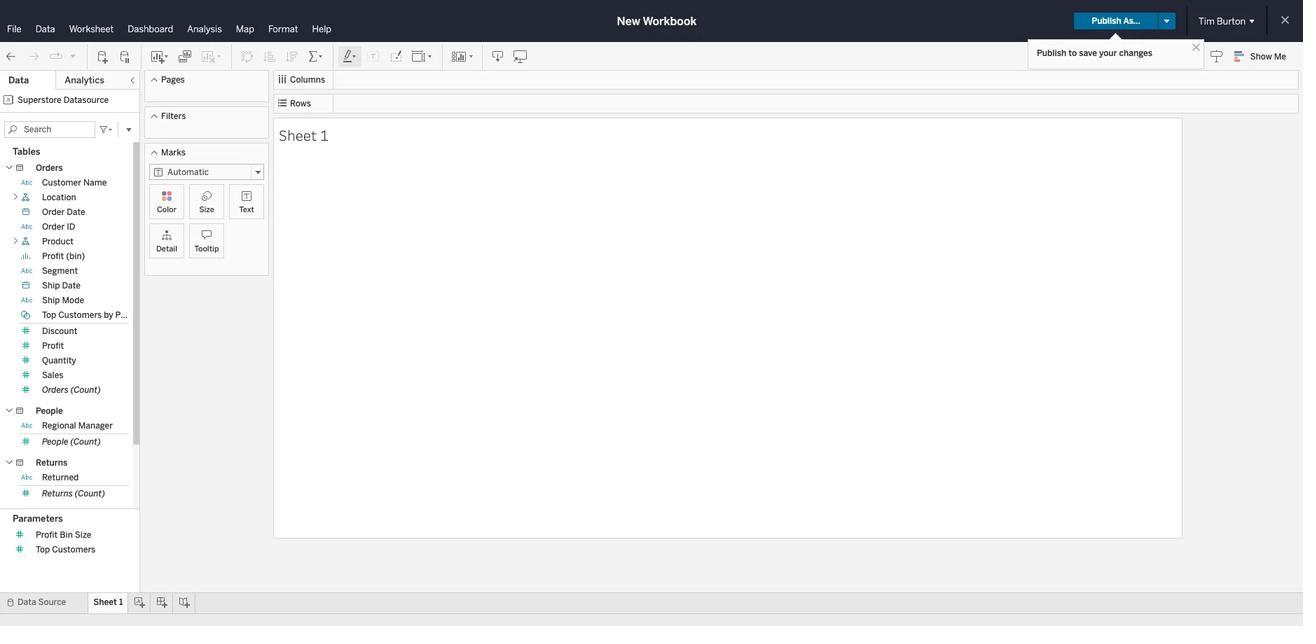 Task type: describe. For each thing, give the bounding box(es) containing it.
1 horizontal spatial replay animation image
[[69, 52, 77, 60]]

pause auto updates image
[[118, 49, 132, 63]]

new
[[617, 14, 641, 28]]

top for top customers
[[36, 545, 50, 555]]

top customers by profit
[[42, 311, 137, 320]]

worksheet
[[69, 24, 114, 34]]

returns for returns (count)
[[42, 489, 73, 499]]

undo image
[[4, 49, 18, 63]]

to
[[1069, 48, 1078, 58]]

customer
[[42, 178, 81, 188]]

show
[[1251, 52, 1273, 62]]

redo image
[[27, 49, 41, 63]]

rows
[[290, 99, 311, 109]]

tim
[[1199, 16, 1215, 26]]

marks
[[161, 148, 186, 158]]

0 vertical spatial sheet 1
[[279, 125, 329, 145]]

order date
[[42, 208, 85, 217]]

0 vertical spatial 1
[[320, 125, 329, 145]]

people (count)
[[42, 437, 101, 447]]

superstore
[[18, 95, 62, 105]]

profit (bin)
[[42, 252, 85, 261]]

detail
[[156, 245, 177, 254]]

by
[[104, 311, 113, 320]]

color
[[157, 205, 177, 215]]

manager
[[78, 421, 113, 431]]

close image
[[1190, 41, 1204, 54]]

parameters
[[13, 514, 63, 524]]

analytics
[[65, 75, 104, 86]]

(count) for people (count)
[[70, 437, 101, 447]]

order id
[[42, 222, 75, 232]]

download image
[[491, 49, 505, 63]]

profit right by
[[115, 311, 137, 320]]

superstore datasource
[[18, 95, 109, 105]]

new worksheet image
[[150, 49, 170, 63]]

data guide image
[[1210, 49, 1224, 63]]

order for order id
[[42, 222, 65, 232]]

show/hide cards image
[[451, 49, 474, 63]]

profit for profit
[[42, 341, 64, 351]]

top customers
[[36, 545, 96, 555]]

0 vertical spatial data
[[36, 24, 55, 34]]

regional
[[42, 421, 76, 431]]

highlight image
[[342, 49, 358, 63]]

analysis
[[187, 24, 222, 34]]

filters
[[161, 111, 186, 121]]

0 horizontal spatial 1
[[119, 598, 123, 608]]

totals image
[[308, 49, 325, 63]]

0 horizontal spatial replay animation image
[[49, 49, 63, 63]]

people for people
[[36, 407, 63, 416]]

dashboard
[[128, 24, 173, 34]]

segment
[[42, 266, 78, 276]]

0 horizontal spatial sheet
[[93, 598, 117, 608]]

show me
[[1251, 52, 1287, 62]]

orders (count)
[[42, 386, 101, 395]]

1 vertical spatial data
[[8, 75, 29, 86]]

measure names
[[36, 510, 99, 520]]

show labels image
[[367, 49, 381, 63]]

ship date
[[42, 281, 81, 291]]

location
[[42, 193, 76, 203]]

datasource
[[64, 95, 109, 105]]

quantity
[[42, 356, 76, 366]]

ship for ship date
[[42, 281, 60, 291]]

name
[[83, 178, 107, 188]]

collapse image
[[128, 76, 137, 85]]

2 vertical spatial data
[[18, 598, 36, 608]]

tim burton
[[1199, 16, 1246, 26]]

source
[[38, 598, 66, 608]]

map
[[236, 24, 254, 34]]

returns (count)
[[42, 489, 105, 499]]

customers for top customers
[[52, 545, 96, 555]]



Task type: vqa. For each thing, say whether or not it's contained in the screenshot.
text box inside Rename Flow dialog
no



Task type: locate. For each thing, give the bounding box(es) containing it.
profit down the product
[[42, 252, 64, 261]]

1 vertical spatial returns
[[42, 489, 73, 499]]

1 vertical spatial publish
[[1038, 48, 1067, 58]]

size
[[199, 205, 214, 215], [75, 530, 91, 540]]

0 vertical spatial size
[[199, 205, 214, 215]]

date for order date
[[67, 208, 85, 217]]

sheet 1 down rows
[[279, 125, 329, 145]]

tables
[[13, 147, 40, 157]]

0 horizontal spatial size
[[75, 530, 91, 540]]

publish your workbook to edit in tableau desktop image
[[514, 49, 528, 63]]

order for order date
[[42, 208, 65, 217]]

orders down 'sales'
[[42, 386, 69, 395]]

returns up returned
[[36, 458, 67, 468]]

clear sheet image
[[200, 49, 223, 63]]

1 vertical spatial sheet
[[93, 598, 117, 608]]

as...
[[1124, 16, 1141, 26]]

0 vertical spatial sheet
[[279, 125, 317, 145]]

measure
[[36, 510, 69, 520]]

0 vertical spatial orders
[[36, 163, 63, 173]]

sheet
[[279, 125, 317, 145], [93, 598, 117, 608]]

sheet 1
[[279, 125, 329, 145], [93, 598, 123, 608]]

publish for publish to save your changes
[[1038, 48, 1067, 58]]

columns
[[290, 75, 325, 85]]

people for people (count)
[[42, 437, 68, 447]]

1 order from the top
[[42, 208, 65, 217]]

top
[[42, 311, 56, 320], [36, 545, 50, 555]]

text
[[239, 205, 254, 215]]

ship mode
[[42, 296, 84, 306]]

changes
[[1120, 48, 1153, 58]]

1 vertical spatial size
[[75, 530, 91, 540]]

Search text field
[[4, 121, 95, 138]]

1 vertical spatial ship
[[42, 296, 60, 306]]

profit up quantity
[[42, 341, 64, 351]]

0 vertical spatial publish
[[1092, 16, 1122, 26]]

0 horizontal spatial sheet 1
[[93, 598, 123, 608]]

(count) down regional manager
[[70, 437, 101, 447]]

product
[[42, 237, 74, 247]]

(count)
[[71, 386, 101, 395], [70, 437, 101, 447], [75, 489, 105, 499]]

0 vertical spatial (count)
[[71, 386, 101, 395]]

(bin)
[[66, 252, 85, 261]]

regional manager
[[42, 421, 113, 431]]

people
[[36, 407, 63, 416], [42, 437, 68, 447]]

date up id
[[67, 208, 85, 217]]

orders
[[36, 163, 63, 173], [42, 386, 69, 395]]

1 horizontal spatial 1
[[320, 125, 329, 145]]

returns for returns
[[36, 458, 67, 468]]

publish for publish as...
[[1092, 16, 1122, 26]]

2 ship from the top
[[42, 296, 60, 306]]

orders for orders (count)
[[42, 386, 69, 395]]

save
[[1080, 48, 1098, 58]]

fit image
[[411, 49, 434, 63]]

returns
[[36, 458, 67, 468], [42, 489, 73, 499]]

data down undo image at the left top of the page
[[8, 75, 29, 86]]

0 vertical spatial ship
[[42, 281, 60, 291]]

swap rows and columns image
[[240, 49, 254, 63]]

file
[[7, 24, 22, 34]]

workbook
[[643, 14, 697, 28]]

burton
[[1217, 16, 1246, 26]]

profit down parameters
[[36, 530, 58, 540]]

ship
[[42, 281, 60, 291], [42, 296, 60, 306]]

order
[[42, 208, 65, 217], [42, 222, 65, 232]]

publish to save your changes
[[1038, 48, 1153, 58]]

your
[[1100, 48, 1118, 58]]

1 horizontal spatial size
[[199, 205, 214, 215]]

publish
[[1092, 16, 1122, 26], [1038, 48, 1067, 58]]

1 ship from the top
[[42, 281, 60, 291]]

help
[[312, 24, 332, 34]]

0 vertical spatial customers
[[58, 311, 102, 320]]

bin
[[60, 530, 73, 540]]

2 vertical spatial (count)
[[75, 489, 105, 499]]

customers down bin
[[52, 545, 96, 555]]

id
[[67, 222, 75, 232]]

pages
[[161, 75, 185, 85]]

publish inside button
[[1092, 16, 1122, 26]]

customers for top customers by profit
[[58, 311, 102, 320]]

profit for profit bin size
[[36, 530, 58, 540]]

duplicate image
[[178, 49, 192, 63]]

data
[[36, 24, 55, 34], [8, 75, 29, 86], [18, 598, 36, 608]]

ship down "ship date"
[[42, 296, 60, 306]]

publish as...
[[1092, 16, 1141, 26]]

1 vertical spatial orders
[[42, 386, 69, 395]]

discount
[[42, 327, 77, 336]]

0 vertical spatial top
[[42, 311, 56, 320]]

new data source image
[[96, 49, 110, 63]]

new workbook
[[617, 14, 697, 28]]

sort descending image
[[285, 49, 299, 63]]

1
[[320, 125, 329, 145], [119, 598, 123, 608]]

format
[[268, 24, 298, 34]]

returned
[[42, 473, 79, 483]]

mode
[[62, 296, 84, 306]]

orders up customer
[[36, 163, 63, 173]]

customers
[[58, 311, 102, 320], [52, 545, 96, 555]]

1 vertical spatial customers
[[52, 545, 96, 555]]

sales
[[42, 371, 63, 381]]

top down profit bin size
[[36, 545, 50, 555]]

1 down columns
[[320, 125, 329, 145]]

top for top customers by profit
[[42, 311, 56, 320]]

ship down segment in the left top of the page
[[42, 281, 60, 291]]

order up order id
[[42, 208, 65, 217]]

0 vertical spatial order
[[42, 208, 65, 217]]

ship for ship mode
[[42, 296, 60, 306]]

data left source on the bottom of the page
[[18, 598, 36, 608]]

1 horizontal spatial sheet
[[279, 125, 317, 145]]

replay animation image up analytics
[[69, 52, 77, 60]]

show me button
[[1229, 46, 1300, 67]]

top up discount on the bottom left
[[42, 311, 56, 320]]

format workbook image
[[389, 49, 403, 63]]

publish left to on the top of the page
[[1038, 48, 1067, 58]]

customers down mode
[[58, 311, 102, 320]]

1 vertical spatial 1
[[119, 598, 123, 608]]

sheet down rows
[[279, 125, 317, 145]]

2 order from the top
[[42, 222, 65, 232]]

people down regional
[[42, 437, 68, 447]]

tooltip
[[194, 245, 219, 254]]

data up redo 'icon'
[[36, 24, 55, 34]]

0 vertical spatial date
[[67, 208, 85, 217]]

me
[[1275, 52, 1287, 62]]

data source
[[18, 598, 66, 608]]

date up mode
[[62, 281, 81, 291]]

1 horizontal spatial publish
[[1092, 16, 1122, 26]]

size up tooltip
[[199, 205, 214, 215]]

0 horizontal spatial publish
[[1038, 48, 1067, 58]]

(count) for returns (count)
[[75, 489, 105, 499]]

1 right source on the bottom of the page
[[119, 598, 123, 608]]

1 vertical spatial order
[[42, 222, 65, 232]]

customer name
[[42, 178, 107, 188]]

(count) for orders (count)
[[71, 386, 101, 395]]

(count) up names at the left of page
[[75, 489, 105, 499]]

date
[[67, 208, 85, 217], [62, 281, 81, 291]]

1 horizontal spatial sheet 1
[[279, 125, 329, 145]]

sheet right source on the bottom of the page
[[93, 598, 117, 608]]

replay animation image
[[49, 49, 63, 63], [69, 52, 77, 60]]

0 vertical spatial returns
[[36, 458, 67, 468]]

order up the product
[[42, 222, 65, 232]]

size right bin
[[75, 530, 91, 540]]

1 vertical spatial people
[[42, 437, 68, 447]]

1 vertical spatial top
[[36, 545, 50, 555]]

orders for orders
[[36, 163, 63, 173]]

profit for profit (bin)
[[42, 252, 64, 261]]

publish left as...
[[1092, 16, 1122, 26]]

1 vertical spatial date
[[62, 281, 81, 291]]

names
[[71, 510, 99, 520]]

profit bin size
[[36, 530, 91, 540]]

sort ascending image
[[263, 49, 277, 63]]

replay animation image right redo 'icon'
[[49, 49, 63, 63]]

date for ship date
[[62, 281, 81, 291]]

0 vertical spatial people
[[36, 407, 63, 416]]

publish as... button
[[1075, 13, 1159, 29]]

1 vertical spatial sheet 1
[[93, 598, 123, 608]]

sheet 1 right source on the bottom of the page
[[93, 598, 123, 608]]

people up regional
[[36, 407, 63, 416]]

1 vertical spatial (count)
[[70, 437, 101, 447]]

returns down returned
[[42, 489, 73, 499]]

(count) up regional manager
[[71, 386, 101, 395]]

profit
[[42, 252, 64, 261], [115, 311, 137, 320], [42, 341, 64, 351], [36, 530, 58, 540]]



